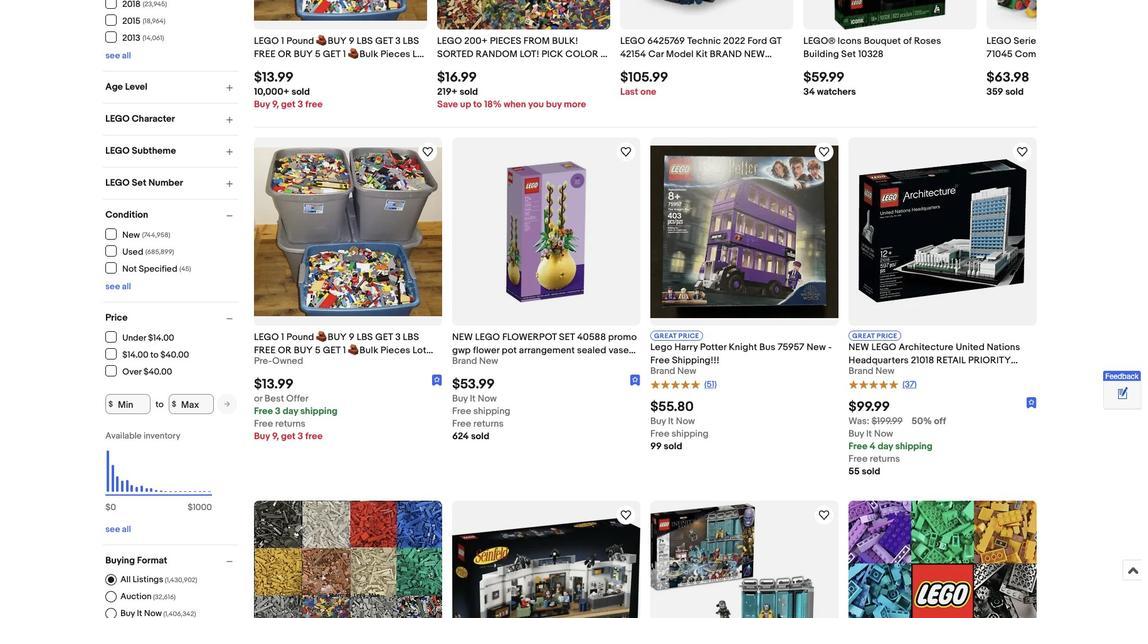 Task type: describe. For each thing, give the bounding box(es) containing it.
$63.98 359 sold
[[987, 70, 1030, 98]]

0 horizontal spatial brand
[[452, 355, 477, 367]]

new (744,958)
[[122, 229, 170, 240]]

1000
[[193, 502, 212, 513]]

great price button for $99.99
[[849, 331, 902, 341]]

lego 6425769 technic 2022 ford gt 42154 car model kit brand new sealed link
[[621, 35, 794, 74]]

to inside lego 200+ pieces from bulk! sorted random lot! pick color !    - new inventory - $16.99 219+ sold save up to 18% when you buy more
[[473, 99, 482, 111]]

$99.99
[[849, 399, 890, 415]]

pre-owned
[[254, 355, 303, 367]]

pick
[[542, 49, 563, 60]]

shipping inside buy it now free 4 day shipping free returns 55 sold
[[896, 440, 933, 452]]

lego ideas: seinfeld (21328) image
[[452, 500, 641, 618]]

219+
[[437, 86, 458, 98]]

pound for lego 1 pound 🧱buy 9 lbs get 3 lbs free or buy 5 get 1 🧱bulk pieces lot bricks
[[287, 332, 314, 343]]

bricks for lego 1 pound 🧱buy 9 lbs get 3 lbs free or buy 5 get 1 🧱bulk pieces lot bricks
[[254, 358, 281, 370]]

get inside or best offer free 3 day shipping free returns buy 9, get 3 free
[[281, 430, 296, 442]]

6425769
[[648, 35, 685, 47]]

new up (51) link
[[678, 365, 697, 377]]

or for lego 1 pound 🧱buy 9 lbs get 3 lbs free or buy 5 get 1 🧱bulk pieces lot bricks $13.99 10,000+ sold buy 9, get 3 free
[[278, 49, 292, 60]]

returns inside "buy it now free shipping free returns 624 sold"
[[474, 418, 504, 430]]

$199.99
[[872, 415, 903, 427]]

lego series 25 collectible minifigures 71045 complete set of 12 (in stock) image
[[987, 0, 1143, 29]]

random
[[476, 49, 518, 60]]

see all for price
[[105, 524, 131, 535]]

shipping inside or best offer free 3 day shipping free returns buy 9, get 3 free
[[300, 405, 338, 417]]

one
[[641, 86, 657, 98]]

harry
[[675, 342, 698, 353]]

minifigu
[[1108, 35, 1143, 47]]

series
[[1014, 35, 1042, 47]]

lego harry potter knight bus 75957 new - free shipping!!! image
[[651, 145, 839, 318]]

lego 200+ pieces from bulk! sorted random lot! pick color !    - new inventory - heading
[[437, 35, 610, 74]]

available
[[105, 430, 142, 441]]

$59.99 34 watchers
[[804, 70, 856, 98]]

model
[[666, 49, 694, 60]]

price button
[[105, 312, 238, 324]]

lego 200+ pieces from bulk! sorted random lot! pick color !    - new inventory - $16.99 219+ sold save up to 18% when you buy more
[[437, 35, 610, 111]]

(18,964)
[[143, 17, 166, 25]]

lego® icons bouquet of roses building set 10328 heading
[[804, 35, 942, 60]]

free inside great price lego harry potter knight bus 75957 new - free shipping!!! brand new
[[651, 355, 670, 367]]

lego® icons bouquet of roses building set 10328
[[804, 35, 942, 60]]

1 see from the top
[[105, 50, 120, 61]]

up
[[460, 99, 471, 111]]

new inside "great price new lego architecture united nations headquarters 21018 retail priority shipping"
[[849, 342, 870, 353]]

see for condition
[[105, 281, 120, 292]]

lego® icons bouquet of roses building set 10328 link
[[804, 35, 977, 61]]

3 inside lego 1 pound 🧱buy 9 lbs get 3 lbs free or buy 5 get 1 🧱bulk pieces lot bricks
[[395, 332, 401, 343]]

sold inside "buy it now free shipping free returns 624 sold"
[[471, 430, 490, 442]]

brand
[[710, 49, 742, 60]]

flower
[[473, 345, 500, 357]]

lego for lego 6425769 technic 2022 ford gt 42154 car model kit brand new sealed $105.99 last one
[[621, 35, 646, 47]]

$63.98
[[987, 70, 1030, 86]]

1 see all from the top
[[105, 50, 131, 61]]

free for lego 1 pound 🧱buy 9 lbs get 3 lbs free or buy 5 get 1 🧱bulk pieces lot bricks
[[254, 345, 276, 357]]

lot for lego 1 pound 🧱buy 9 lbs get 3 lbs free or buy 5 get 1 🧱bulk pieces lot bricks $13.99 10,000+ sold buy 9, get 3 free
[[413, 49, 427, 60]]

sold inside lego 1 pound 🧱buy 9 lbs get 3 lbs free or buy 5 get 1 🧱bulk pieces lot bricks $13.99 10,000+ sold buy 9, get 3 free
[[292, 86, 310, 98]]

owned
[[272, 355, 303, 367]]

it inside $55.80 buy it now free shipping 99 sold
[[668, 415, 674, 427]]

2 vertical spatial to
[[156, 399, 164, 409]]

lego for lego 1 pound 🧱buy 9 lbs get 3 lbs free or buy 5 get 1 🧱bulk pieces lot bricks $13.99 10,000+ sold buy 9, get 3 free
[[254, 35, 279, 47]]

free for lego 1 pound 🧱buy 9 lbs get 3 lbs free or buy 5 get 1 🧱bulk pieces lot bricks $13.99 10,000+ sold buy 9, get 3 free
[[254, 49, 276, 60]]

lego character button
[[105, 113, 238, 125]]

5 for lego 1 pound 🧱buy 9 lbs get 3 lbs free or buy 5 get 1 🧱bulk pieces lot bricks
[[315, 345, 321, 357]]

(51)
[[705, 379, 717, 390]]

condition button
[[105, 209, 238, 221]]

lego character
[[105, 113, 175, 125]]

level
[[125, 81, 148, 93]]

pieces
[[490, 35, 522, 47]]

new up used
[[122, 229, 140, 240]]

!
[[601, 49, 604, 60]]

buy inside lego 1 pound 🧱buy 9 lbs get 3 lbs free or buy 5 get 1 🧱bulk pieces lot bricks $13.99 10,000+ sold buy 9, get 3 free
[[254, 99, 270, 111]]

see for price
[[105, 524, 120, 535]]

$ 1000
[[188, 502, 212, 513]]

624
[[452, 430, 469, 442]]

lego marvel super heroes: iron man armoury (76216) - 496 pieces - free ship new image
[[651, 503, 839, 618]]

lego 6425769 technic 2022 ford gt 42154 car model kit brand new sealed heading
[[621, 35, 782, 74]]

lego inside new lego flowerpot set 40588 promo gwp flower pot arrangement sealed vase nisb
[[475, 332, 500, 343]]

lego for lego 200+ pieces from bulk! sorted random lot! pick color !    - new inventory - $16.99 219+ sold save up to 18% when you buy more
[[437, 35, 462, 47]]

$ 0
[[105, 502, 116, 513]]

buy it now free shipping free returns 624 sold
[[452, 393, 511, 442]]

1 vertical spatial $14.00
[[122, 349, 149, 360]]

shipping inside $55.80 buy it now free shipping 99 sold
[[672, 428, 709, 440]]

not specified (45)
[[122, 263, 191, 274]]

$14.00 to $40.00
[[122, 349, 189, 360]]

lego series 25 collectible minifigu heading
[[987, 35, 1143, 60]]

sold inside $63.98 359 sold
[[1006, 86, 1024, 98]]

over $40.00
[[122, 366, 172, 377]]

4
[[870, 440, 876, 452]]

lego series 25 collectible minifigu
[[987, 35, 1143, 60]]

lego for lego subtheme
[[105, 145, 130, 157]]

price for $99.99
[[877, 332, 898, 340]]

auction
[[120, 591, 152, 602]]

$ up buying format dropdown button
[[188, 502, 193, 513]]

new lego flowerpot set 40588 promo gwp flower pot arrangement sealed vase nisb heading
[[452, 332, 637, 370]]

9, inside or best offer free 3 day shipping free returns buy 9, get 3 free
[[272, 430, 279, 442]]

lego 6425769 technic 2022 ford gt 42154 car model kit brand new sealed image
[[639, 0, 776, 30]]

$ up inventory
[[172, 399, 176, 409]]

🧱buy for lego 1 pound 🧱buy 9 lbs get 3 lbs free or buy 5 get 1 🧱bulk pieces lot bricks $13.99 10,000+ sold buy 9, get 3 free
[[316, 35, 347, 47]]

number
[[148, 177, 183, 189]]

 (1,430,902) Items text field
[[163, 576, 197, 584]]

technic
[[687, 35, 721, 47]]

55
[[849, 465, 860, 477]]

1 horizontal spatial -
[[606, 49, 610, 60]]

all for condition
[[122, 281, 131, 292]]

new lego architecture united nations headquarters 21018 retail priority shipping image
[[849, 138, 1037, 326]]

price
[[105, 312, 128, 324]]

- inside great price lego harry potter knight bus 75957 new - free shipping!!! brand new
[[828, 342, 832, 353]]

lego set number button
[[105, 177, 238, 189]]

united
[[956, 342, 985, 353]]

under
[[122, 332, 146, 343]]

all for price
[[122, 524, 131, 535]]

used
[[122, 246, 143, 257]]

🧱bulk for lego 1 pound 🧱buy 9 lbs get 3 lbs free or buy 5 get 1 🧱bulk pieces lot bricks
[[348, 345, 379, 357]]

1 lego 1 pound 🧱buy 9 lbs get 3 lbs free or buy 5 get 1 🧱bulk pieces lot bricks image from the top
[[254, 0, 427, 21]]

lego 200+ pieces from bulk! sorted random lot! pick color !    - new inventory - link
[[437, 35, 611, 74]]

25
[[1044, 35, 1055, 47]]

2015
[[122, 15, 141, 26]]

lego 1 pound 🧱buy 9 lbs get 3 lbs free or buy 5 get 1 🧱bulk pieces lot bricks
[[254, 332, 427, 370]]

from
[[524, 35, 550, 47]]

price for $55.80
[[679, 332, 700, 340]]

lego for lego set number
[[105, 177, 130, 189]]

new left pot
[[479, 355, 498, 367]]

you
[[528, 99, 544, 111]]

new lego architecture united nations headquarters 21018 retail priority shipping link
[[849, 341, 1037, 380]]

it for buy it now free shipping free returns 624 sold
[[470, 393, 476, 404]]

see all for condition
[[105, 281, 131, 292]]

new right 75957
[[807, 342, 826, 353]]

🧱buy for lego 1 pound 🧱buy 9 lbs get 3 lbs free or buy 5 get 1 🧱bulk pieces lot bricks
[[316, 332, 347, 343]]

lego 6425769 technic 2022 ford gt 42154 car model kit brand new sealed $105.99 last one
[[621, 35, 782, 98]]

lego for lego 1 pound 🧱buy 9 lbs get 3 lbs free or buy 5 get 1 🧱bulk pieces lot bricks
[[254, 332, 279, 343]]

1 lego 1 pound 🧱buy 9 lbs get 3 lbs free or buy 5 get 1 🧱bulk pieces lot bricks heading from the top
[[254, 35, 427, 74]]

free inside $55.80 buy it now free shipping 99 sold
[[651, 428, 670, 440]]

$53.99
[[452, 376, 495, 393]]

$59.99
[[804, 70, 845, 86]]

format
[[137, 555, 167, 567]]

sold inside buy it now free 4 day shipping free returns 55 sold
[[862, 465, 881, 477]]

sealed
[[577, 345, 607, 357]]

new inside new lego flowerpot set 40588 promo gwp flower pot arrangement sealed vase nisb
[[452, 332, 473, 343]]

200+
[[464, 35, 488, 47]]

Maximum Value in $ text field
[[169, 394, 214, 414]]

buy inside "buy it now free shipping free returns 624 sold"
[[452, 393, 468, 404]]

40588
[[577, 332, 606, 343]]

(37)
[[903, 379, 917, 390]]

(45)
[[179, 264, 191, 273]]

great price button for $55.80
[[651, 331, 703, 341]]

0 vertical spatial lego 200+ pieces from bulk! sorted random lot! pick color !    - new inventory - image
[[437, 0, 611, 30]]

1 all from the top
[[122, 50, 131, 61]]

great for $55.80
[[654, 332, 677, 340]]

Minimum Value in $ text field
[[105, 394, 151, 414]]

new lego architecture united nations headquarters 21018 retail priority shipping heading
[[849, 342, 1021, 380]]

watch lego marvel super heroes: iron man armoury (76216) - 496 pieces - free ship new image
[[817, 507, 832, 522]]

$ up available
[[109, 399, 113, 409]]

or for lego 1 pound 🧱buy 9 lbs get 3 lbs free or buy 5 get 1 🧱bulk pieces lot bricks
[[278, 345, 292, 357]]

$16.99
[[437, 70, 477, 86]]

nisb
[[452, 358, 471, 370]]

2 lego 1 pound 🧱buy 9 lbs get 3 lbs free or buy 5 get 1 🧱bulk pieces lot bricks image from the top
[[254, 147, 442, 316]]

pound for lego 1 pound 🧱buy 9 lbs get 3 lbs free or buy 5 get 1 🧱bulk pieces lot bricks $13.99 10,000+ sold buy 9, get 3 free
[[287, 35, 314, 47]]

1 horizontal spatial brand new
[[849, 365, 895, 377]]

$55.80
[[651, 399, 694, 415]]

get inside lego 1 pound 🧱buy 9 lbs get 3 lbs free or buy 5 get 1 🧱bulk pieces lot bricks $13.99 10,000+ sold buy 9, get 3 free
[[281, 99, 296, 111]]

shipping inside "buy it now free shipping free returns 624 sold"
[[474, 405, 511, 417]]

$55.80 buy it now free shipping 99 sold
[[651, 399, 709, 452]]

under $14.00
[[122, 332, 174, 343]]

free inside lego 1 pound 🧱buy 9 lbs get 3 lbs free or buy 5 get 1 🧱bulk pieces lot bricks $13.99 10,000+ sold buy 9, get 3 free
[[305, 99, 323, 111]]



Task type: vqa. For each thing, say whether or not it's contained in the screenshot.
lego 6425769 technic 2022 ford gt 42154 car model kit brand new sealed image
yes



Task type: locate. For each thing, give the bounding box(es) containing it.
1 9 from the top
[[349, 35, 355, 47]]

brand new up $53.99
[[452, 355, 498, 367]]

lego inside lego 1 pound 🧱buy 9 lbs get 3 lbs free or buy 5 get 1 🧱bulk pieces lot bricks
[[254, 332, 279, 343]]

retail
[[937, 355, 966, 367]]

1 $13.99 from the top
[[254, 70, 294, 86]]

free inside or best offer free 3 day shipping free returns buy 9, get 3 free
[[305, 430, 323, 442]]

knight
[[729, 342, 758, 353]]

0 vertical spatial get
[[281, 99, 296, 111]]

1 horizontal spatial set
[[842, 49, 856, 60]]

see up price
[[105, 281, 120, 292]]

3 see from the top
[[105, 524, 120, 535]]

sorted
[[437, 49, 474, 60]]

1 vertical spatial -
[[515, 62, 519, 74]]

2 great from the left
[[853, 332, 875, 340]]

1 great price button from the left
[[651, 331, 703, 341]]

1 vertical spatial pieces
[[381, 345, 411, 357]]

2 pieces from the top
[[381, 345, 411, 357]]

None text field
[[849, 415, 903, 427]]

price up headquarters
[[877, 332, 898, 340]]

sold inside $55.80 buy it now free shipping 99 sold
[[664, 440, 683, 452]]

now inside "buy it now free shipping free returns 624 sold"
[[478, 393, 497, 404]]

2 vertical spatial -
[[828, 342, 832, 353]]

bricks for lego 1 pound 🧱buy 9 lbs get 3 lbs free or buy 5 get 1 🧱bulk pieces lot bricks $13.99 10,000+ sold buy 9, get 3 free
[[254, 62, 281, 74]]

1 🧱bulk from the top
[[348, 49, 379, 60]]

shipping!!!
[[672, 355, 720, 367]]

brand up (37) link
[[849, 365, 874, 377]]

it inside "buy it now free shipping free returns 624 sold"
[[470, 393, 476, 404]]

2 vertical spatial it
[[867, 428, 872, 440]]

see all button for price
[[105, 524, 131, 535]]

vase
[[609, 345, 629, 357]]

get
[[375, 35, 393, 47], [323, 49, 341, 60], [375, 332, 393, 343], [323, 345, 341, 357]]

10328
[[859, 49, 884, 60]]

get down the 10,000+
[[281, 99, 296, 111]]

1 vertical spatial bricks
[[254, 358, 281, 370]]

2 price from the left
[[877, 332, 898, 340]]

🧱buy
[[316, 35, 347, 47], [316, 332, 347, 343]]

1 buy from the top
[[294, 49, 313, 60]]

18%
[[484, 99, 502, 111]]

now for buy it now free 4 day shipping free returns 55 sold
[[874, 428, 894, 440]]

2 see all button from the top
[[105, 281, 131, 292]]

not
[[122, 263, 137, 274]]

new inside lego 6425769 technic 2022 ford gt 42154 car model kit brand new sealed $105.99 last one
[[745, 49, 765, 60]]

shipping down $55.80
[[672, 428, 709, 440]]

color
[[566, 49, 599, 60]]

see up the age
[[105, 50, 120, 61]]

now for buy it now free shipping free returns 624 sold
[[478, 393, 497, 404]]

0 vertical spatial it
[[470, 393, 476, 404]]

all down the not on the top left of the page
[[122, 281, 131, 292]]

- right !
[[606, 49, 610, 60]]

pre-
[[254, 355, 272, 367]]

0 vertical spatial lego 1 pound 🧱buy 9 lbs get 3 lbs free or buy 5 get 1 🧱bulk pieces lot bricks image
[[254, 0, 427, 21]]

3 see all from the top
[[105, 524, 131, 535]]

lego 1 pound 🧱buy 9 lbs get 3 lbs free or buy 5 get 1 🧱bulk pieces lot bricks $13.99 10,000+ sold buy 9, get 3 free
[[254, 35, 427, 111]]

$13.99 inside lego 1 pound 🧱buy 9 lbs get 3 lbs free or buy 5 get 1 🧱bulk pieces lot bricks $13.99 10,000+ sold buy 9, get 3 free
[[254, 70, 294, 86]]

returns for or
[[275, 418, 306, 430]]

age level
[[105, 81, 148, 93]]

buy inside lego 1 pound 🧱buy 9 lbs get 3 lbs free or buy 5 get 1 🧱bulk pieces lot bricks
[[294, 345, 313, 357]]

2 free from the top
[[305, 430, 323, 442]]

1 bricks from the top
[[254, 62, 281, 74]]

new lego flowerpot set 40588 promo gwp flower pot arrangement sealed vase nisb link
[[452, 331, 641, 370]]

0 vertical spatial free
[[254, 49, 276, 60]]

2013 (14,061)
[[122, 32, 164, 43]]

new down 'sorted'
[[437, 62, 458, 74]]

1 lego 1 pound 🧱buy 9 lbs get 3 lbs free or buy 5 get 1 🧱bulk pieces lot bricks link from the top
[[254, 35, 427, 74]]

0 horizontal spatial price
[[679, 332, 700, 340]]

0 horizontal spatial it
[[470, 393, 476, 404]]

2 horizontal spatial brand
[[849, 365, 874, 377]]

returns inside buy it now free 4 day shipping free returns 55 sold
[[870, 453, 901, 465]]

pieces inside lego 1 pound 🧱buy 9 lbs get 3 lbs free or buy 5 get 1 🧱bulk pieces lot bricks $13.99 10,000+ sold buy 9, get 3 free
[[381, 49, 411, 60]]

buy inside or best offer free 3 day shipping free returns buy 9, get 3 free
[[254, 430, 270, 442]]

all
[[122, 50, 131, 61], [122, 281, 131, 292], [122, 524, 131, 535]]

🧱buy inside lego 1 pound 🧱buy 9 lbs get 3 lbs free or buy 5 get 1 🧱bulk pieces lot bricks
[[316, 332, 347, 343]]

 (32,616) Items text field
[[152, 593, 176, 601]]

available inventory
[[105, 430, 181, 441]]

pieces for lego 1 pound 🧱buy 9 lbs get 3 lbs free or buy 5 get 1 🧱bulk pieces lot bricks
[[381, 345, 411, 357]]

lego left the series
[[987, 35, 1012, 47]]

$40.00 down "$14.00 to $40.00"
[[143, 366, 172, 377]]

day inside or best offer free 3 day shipping free returns buy 9, get 3 free
[[283, 405, 298, 417]]

it down (51) link
[[668, 415, 674, 427]]

get down offer
[[281, 430, 296, 442]]

0 vertical spatial see all button
[[105, 50, 131, 61]]

(37) link
[[849, 378, 917, 390]]

buy inside lego 1 pound 🧱buy 9 lbs get 3 lbs free or buy 5 get 1 🧱bulk pieces lot bricks $13.99 10,000+ sold buy 9, get 3 free
[[294, 49, 313, 60]]

1 horizontal spatial great price button
[[849, 331, 902, 341]]

new
[[745, 49, 765, 60], [437, 62, 458, 74], [452, 332, 473, 343], [849, 342, 870, 353]]

$14.00 up "over $40.00" link
[[122, 349, 149, 360]]

buy inside $55.80 buy it now free shipping 99 sold
[[651, 415, 666, 427]]

2015 (18,964)
[[122, 15, 166, 26]]

0 vertical spatial see
[[105, 50, 120, 61]]

was: $199.99
[[849, 415, 903, 427]]

0 horizontal spatial -
[[515, 62, 519, 74]]

it inside buy it now free 4 day shipping free returns 55 sold
[[867, 428, 872, 440]]

lego 1 pound 🧱buy 9 lbs get 3 lbs free or buy 5 get 1 🧱bulk pieces lot bricks heading
[[254, 35, 427, 74], [254, 332, 433, 370]]

50% off
[[912, 415, 946, 427]]

0 horizontal spatial returns
[[275, 418, 306, 430]]

0 vertical spatial pound
[[287, 35, 314, 47]]

now inside buy it now free 4 day shipping free returns 55 sold
[[874, 428, 894, 440]]

buy for lego 1 pound 🧱buy 9 lbs get 3 lbs free or buy 5 get 1 🧱bulk pieces lot bricks $13.99 10,000+ sold buy 9, get 3 free
[[294, 49, 313, 60]]

2 bricks from the top
[[254, 358, 281, 370]]

2 horizontal spatial it
[[867, 428, 872, 440]]

0 vertical spatial buy
[[294, 49, 313, 60]]

0 vertical spatial -
[[606, 49, 610, 60]]

buy inside buy it now free 4 day shipping free returns 55 sold
[[849, 428, 865, 440]]

1 horizontal spatial brand
[[651, 365, 676, 377]]

great for $99.99
[[853, 332, 875, 340]]

bus
[[760, 342, 776, 353]]

price inside "great price new lego architecture united nations headquarters 21018 retail priority shipping"
[[877, 332, 898, 340]]

lego for lego series 25 collectible minifigu
[[987, 35, 1012, 47]]

3 all from the top
[[122, 524, 131, 535]]

to inside $14.00 to $40.00 link
[[150, 349, 159, 360]]

lego up 42154
[[621, 35, 646, 47]]

0 vertical spatial $13.99
[[254, 70, 294, 86]]

$105.99
[[621, 70, 669, 86]]

lot left 'sorted'
[[413, 49, 427, 60]]

(51) link
[[651, 378, 717, 390]]

$ up buying
[[105, 502, 111, 513]]

feedback
[[1106, 372, 1139, 381]]

pieces inside lego 1 pound 🧱buy 9 lbs get 3 lbs free or buy 5 get 1 🧱bulk pieces lot bricks
[[381, 345, 411, 357]]

last
[[621, 86, 639, 98]]

it
[[470, 393, 476, 404], [668, 415, 674, 427], [867, 428, 872, 440]]

2 pound from the top
[[287, 332, 314, 343]]

see all button down 0
[[105, 524, 131, 535]]

bricks up best
[[254, 358, 281, 370]]

9 inside lego 1 pound 🧱buy 9 lbs get 3 lbs free or buy 5 get 1 🧱bulk pieces lot bricks
[[349, 332, 355, 343]]

1 lot from the top
[[413, 49, 427, 60]]

watch lego harry potter knight bus 75957 new - free shipping!!! image
[[817, 145, 832, 160]]

buy up 99
[[651, 415, 666, 427]]

watch new lego flowerpot set 40588 promo gwp flower pot arrangement sealed vase nisb image
[[619, 145, 634, 160]]

0 vertical spatial free
[[305, 99, 323, 111]]

buy down nisb
[[452, 393, 468, 404]]

2 or from the top
[[278, 345, 292, 357]]

1 vertical spatial lego 1 pound 🧱buy 9 lbs get 3 lbs free or buy 5 get 1 🧱bulk pieces lot bricks heading
[[254, 332, 433, 370]]

set inside the lego® icons bouquet of roses building set 10328
[[842, 49, 856, 60]]

new up (37) link
[[876, 365, 895, 377]]

brand
[[452, 355, 477, 367], [651, 365, 676, 377], [849, 365, 874, 377]]

returns down "4"
[[870, 453, 901, 465]]

1 🧱buy from the top
[[316, 35, 347, 47]]

359
[[987, 86, 1004, 98]]

inventory
[[144, 430, 181, 441]]

0 horizontal spatial great
[[654, 332, 677, 340]]

see all button
[[105, 50, 131, 61], [105, 281, 131, 292], [105, 524, 131, 535]]

9 inside lego 1 pound 🧱buy 9 lbs get 3 lbs free or buy 5 get 1 🧱bulk pieces lot bricks $13.99 10,000+ sold buy 9, get 3 free
[[349, 35, 355, 47]]

2 vertical spatial see all
[[105, 524, 131, 535]]

0 horizontal spatial day
[[283, 405, 298, 417]]

price up harry on the right of page
[[679, 332, 700, 340]]

2 all from the top
[[122, 281, 131, 292]]

🧱bulk inside lego 1 pound 🧱buy 9 lbs get 3 lbs free or buy 5 get 1 🧱bulk pieces lot bricks $13.99 10,000+ sold buy 9, get 3 free
[[348, 49, 379, 60]]

1 vertical spatial 9,
[[272, 430, 279, 442]]

21018
[[911, 355, 935, 367]]

see all down the not on the top left of the page
[[105, 281, 131, 292]]

or right pre-
[[278, 345, 292, 357]]

2 vertical spatial see
[[105, 524, 120, 535]]

0 vertical spatial all
[[122, 50, 131, 61]]

now down $199.99
[[874, 428, 894, 440]]

2 great price button from the left
[[849, 331, 902, 341]]

watch new lego architecture united nations headquarters 21018 retail priority shipping image
[[1015, 145, 1030, 160]]

it for buy it now free 4 day shipping free returns 55 sold
[[867, 428, 872, 440]]

0 vertical spatial 🧱bulk
[[348, 49, 379, 60]]

lego up 'sorted'
[[437, 35, 462, 47]]

or inside lego 1 pound 🧱buy 9 lbs get 3 lbs free or buy 5 get 1 🧱bulk pieces lot bricks $13.99 10,000+ sold buy 9, get 3 free
[[278, 49, 292, 60]]

great up headquarters
[[853, 332, 875, 340]]

5 for lego 1 pound 🧱buy 9 lbs get 3 lbs free or buy 5 get 1 🧱bulk pieces lot bricks $13.99 10,000+ sold buy 9, get 3 free
[[315, 49, 321, 60]]

1 horizontal spatial price
[[877, 332, 898, 340]]

1 vertical spatial $13.99
[[254, 376, 294, 393]]

lego down the age
[[105, 113, 130, 125]]

lego inside lego 6425769 technic 2022 ford gt 42154 car model kit brand new sealed $105.99 last one
[[621, 35, 646, 47]]

lego harry potter knight bus 75957 new - free shipping!!! link
[[651, 341, 839, 367]]

brand inside great price lego harry potter knight bus 75957 new - free shipping!!! brand new
[[651, 365, 676, 377]]

9,
[[272, 99, 279, 111], [272, 430, 279, 442]]

1 vertical spatial lego 200+ pieces from bulk! sorted random lot! pick color !    - new inventory - image
[[254, 500, 442, 618]]

🧱bulk inside lego 1 pound 🧱buy 9 lbs get 3 lbs free or buy 5 get 1 🧱bulk pieces lot bricks
[[348, 345, 379, 357]]

5 inside lego 1 pound 🧱buy 9 lbs get 3 lbs free or buy 5 get 1 🧱bulk pieces lot bricks
[[315, 345, 321, 357]]

1 vertical spatial 5
[[315, 345, 321, 357]]

34
[[804, 86, 815, 98]]

over
[[122, 366, 142, 377]]

pound up the 10,000+
[[287, 35, 314, 47]]

1 vertical spatial 🧱buy
[[316, 332, 347, 343]]

see down 0
[[105, 524, 120, 535]]

auction (32,616)
[[120, 591, 176, 602]]

lego up pre-
[[254, 332, 279, 343]]

9, down best
[[272, 430, 279, 442]]

1 vertical spatial free
[[305, 430, 323, 442]]

see all down 0
[[105, 524, 131, 535]]

2 lego 1 pound 🧱buy 9 lbs get 3 lbs free or buy 5 get 1 🧱bulk pieces lot bricks heading from the top
[[254, 332, 433, 370]]

1 vertical spatial see
[[105, 281, 120, 292]]

1 free from the top
[[254, 49, 276, 60]]

2 horizontal spatial -
[[828, 342, 832, 353]]

buy for lego 1 pound 🧱buy 9 lbs get 3 lbs free or buy 5 get 1 🧱bulk pieces lot bricks
[[294, 345, 313, 357]]

when
[[504, 99, 526, 111]]

day right "4"
[[878, 440, 894, 452]]

lot
[[413, 49, 427, 60], [413, 345, 427, 357]]

day down offer
[[283, 405, 298, 417]]

bulk!
[[552, 35, 579, 47]]

2 free from the top
[[254, 345, 276, 357]]

all up buying
[[122, 524, 131, 535]]

99
[[651, 440, 662, 452]]

lego harry potter knight bus 75957 new - free shipping!!! heading
[[651, 342, 832, 367]]

0 vertical spatial bricks
[[254, 62, 281, 74]]

priority
[[969, 355, 1012, 367]]

brand up $53.99
[[452, 355, 477, 367]]

0 vertical spatial 9
[[349, 35, 355, 47]]

2 5 from the top
[[315, 345, 321, 357]]

2 vertical spatial all
[[122, 524, 131, 535]]

1 vertical spatial free
[[254, 345, 276, 357]]

$14.00
[[148, 332, 174, 343], [122, 349, 149, 360]]

see all down 2013
[[105, 50, 131, 61]]

day for now
[[878, 440, 894, 452]]

1 vertical spatial lego 1 pound 🧱buy 9 lbs get 3 lbs free or buy 5 get 1 🧱bulk pieces lot bricks link
[[254, 331, 442, 370]]

1 vertical spatial 9
[[349, 332, 355, 343]]

2 buy from the top
[[294, 345, 313, 357]]

all down 2013
[[122, 50, 131, 61]]

1 get from the top
[[281, 99, 296, 111]]

0 vertical spatial 9,
[[272, 99, 279, 111]]

watch lego ideas: seinfeld (21328) image
[[619, 507, 634, 522]]

sold right 55
[[862, 465, 881, 477]]

2 lot from the top
[[413, 345, 427, 357]]

sealed
[[621, 62, 655, 74]]

lego 200+ pieces from bulk! sorted random lot! pick color !    - new inventory - image
[[437, 0, 611, 30], [254, 500, 442, 618]]

0 horizontal spatial now
[[478, 393, 497, 404]]

best
[[265, 393, 284, 404]]

2 9, from the top
[[272, 430, 279, 442]]

1 horizontal spatial returns
[[474, 418, 504, 430]]

see all
[[105, 50, 131, 61], [105, 281, 131, 292], [105, 524, 131, 535]]

0 vertical spatial lot
[[413, 49, 427, 60]]

0 vertical spatial set
[[842, 49, 856, 60]]

collectible
[[1057, 35, 1106, 47]]

0 vertical spatial lego 1 pound 🧱buy 9 lbs get 3 lbs free or buy 5 get 1 🧱bulk pieces lot bricks link
[[254, 35, 427, 74]]

lego inside lego series 25 collectible minifigu
[[987, 35, 1012, 47]]

it up "4"
[[867, 428, 872, 440]]

2 $13.99 from the top
[[254, 376, 294, 393]]

1 vertical spatial lot
[[413, 345, 427, 357]]

1 vertical spatial or
[[278, 345, 292, 357]]

1 9, from the top
[[272, 99, 279, 111]]

lego left subtheme
[[105, 145, 130, 157]]

9, down the 10,000+
[[272, 99, 279, 111]]

see all button down the not on the top left of the page
[[105, 281, 131, 292]]

(14,061)
[[143, 34, 164, 42]]

lego 1 pound 🧱buy 9 lbs get 3 lbs free or buy 5 get 1 🧱bulk pieces lot bricks image
[[254, 0, 427, 21], [254, 147, 442, 316]]

bricks inside lego 1 pound 🧱buy 9 lbs get 3 lbs free or buy 5 get 1 🧱bulk pieces lot bricks $13.99 10,000+ sold buy 9, get 3 free
[[254, 62, 281, 74]]

0 vertical spatial to
[[473, 99, 482, 111]]

1 price from the left
[[679, 332, 700, 340]]

1 great from the left
[[654, 332, 677, 340]]

shipping
[[849, 368, 892, 380]]

1 vertical spatial pound
[[287, 332, 314, 343]]

new lego flowerpot set 40588 promo gwp flower pot arrangement sealed vase nisb image
[[452, 161, 641, 302]]

graph of available inventory between $0 and $1000+ image
[[105, 430, 212, 519]]

buy
[[294, 49, 313, 60], [294, 345, 313, 357]]

returns for buy
[[870, 453, 901, 465]]

🧱bulk for lego 1 pound 🧱buy 9 lbs get 3 lbs free or buy 5 get 1 🧱bulk pieces lot bricks $13.99 10,000+ sold buy 9, get 3 free
[[348, 49, 379, 60]]

sold right 624
[[471, 430, 490, 442]]

all listings (1,430,902)
[[120, 574, 197, 585]]

see all button for condition
[[105, 281, 131, 292]]

- down random
[[515, 62, 519, 74]]

0 vertical spatial or
[[278, 49, 292, 60]]

listings
[[133, 574, 163, 585]]

1 or from the top
[[278, 49, 292, 60]]

$14.00 up "$14.00 to $40.00"
[[148, 332, 174, 343]]

watch lego 1 pound 🧱buy 9 lbs get 3 lbs free or buy 5 get 1 🧱bulk pieces lot bricks image
[[420, 145, 435, 160]]

2 9 from the top
[[349, 332, 355, 343]]

2 get from the top
[[281, 430, 296, 442]]

0 vertical spatial 5
[[315, 49, 321, 60]]

icons
[[838, 35, 862, 47]]

now inside $55.80 buy it now free shipping 99 sold
[[676, 415, 695, 427]]

lego inside lego 200+ pieces from bulk! sorted random lot! pick color !    - new inventory - $16.99 219+ sold save up to 18% when you buy more
[[437, 35, 462, 47]]

building
[[804, 49, 839, 60]]

great price new lego architecture united nations headquarters 21018 retail priority shipping
[[849, 332, 1021, 380]]

lego series 25 collectible minifigu link
[[987, 35, 1143, 61]]

2 see from the top
[[105, 281, 120, 292]]

1 vertical spatial all
[[122, 281, 131, 292]]

bricks inside lego 1 pound 🧱buy 9 lbs get 3 lbs free or buy 5 get 1 🧱bulk pieces lot bricks
[[254, 358, 281, 370]]

5 inside lego 1 pound 🧱buy 9 lbs get 3 lbs free or buy 5 get 1 🧱bulk pieces lot bricks $13.99 10,000+ sold buy 9, get 3 free
[[315, 49, 321, 60]]

new up headquarters
[[849, 342, 870, 353]]

price inside great price lego harry potter knight bus 75957 new - free shipping!!! brand new
[[679, 332, 700, 340]]

 (1,406,342) Items text field
[[162, 610, 196, 618]]

new up 'gwp'
[[452, 332, 473, 343]]

new lego bricks parts and pieces - bulk lots - select your quantity and color image
[[849, 500, 1037, 618]]

returns down offer
[[275, 418, 306, 430]]

75957
[[778, 342, 805, 353]]

pound up owned on the bottom left
[[287, 332, 314, 343]]

sold right '359'
[[1006, 86, 1024, 98]]

0 vertical spatial day
[[283, 405, 298, 417]]

great price button up headquarters
[[849, 331, 902, 341]]

shipping down offer
[[300, 405, 338, 417]]

1 vertical spatial see all button
[[105, 281, 131, 292]]

2 🧱buy from the top
[[316, 332, 347, 343]]

0 vertical spatial now
[[478, 393, 497, 404]]

pieces for lego 1 pound 🧱buy 9 lbs get 3 lbs free or buy 5 get 1 🧱bulk pieces lot bricks $13.99 10,000+ sold buy 9, get 3 free
[[381, 49, 411, 60]]

set
[[559, 332, 575, 343]]

1 horizontal spatial it
[[668, 415, 674, 427]]

1 vertical spatial 🧱bulk
[[348, 345, 379, 357]]

now down (51) link
[[676, 415, 695, 427]]

🧱buy inside lego 1 pound 🧱buy 9 lbs get 3 lbs free or buy 5 get 1 🧱bulk pieces lot bricks $13.99 10,000+ sold buy 9, get 3 free
[[316, 35, 347, 47]]

lot inside lego 1 pound 🧱buy 9 lbs get 3 lbs free or buy 5 get 1 🧱bulk pieces lot bricks $13.99 10,000+ sold buy 9, get 3 free
[[413, 49, 427, 60]]

sold right 99
[[664, 440, 683, 452]]

buy it now free 4 day shipping free returns 55 sold
[[849, 428, 933, 477]]

or inside lego 1 pound 🧱buy 9 lbs get 3 lbs free or buy 5 get 1 🧱bulk pieces lot bricks
[[278, 345, 292, 357]]

1 vertical spatial set
[[132, 177, 146, 189]]

2 horizontal spatial now
[[874, 428, 894, 440]]

2 see all from the top
[[105, 281, 131, 292]]

day
[[283, 405, 298, 417], [878, 440, 894, 452]]

new down ford
[[745, 49, 765, 60]]

- right 75957
[[828, 342, 832, 353]]

great up lego
[[654, 332, 677, 340]]

car
[[649, 49, 664, 60]]

1 vertical spatial to
[[150, 349, 159, 360]]

9, inside lego 1 pound 🧱buy 9 lbs get 3 lbs free or buy 5 get 1 🧱bulk pieces lot bricks $13.99 10,000+ sold buy 9, get 3 free
[[272, 99, 279, 111]]

0 horizontal spatial brand new
[[452, 355, 498, 367]]

1 horizontal spatial great
[[853, 332, 875, 340]]

lego up condition
[[105, 177, 130, 189]]

0 horizontal spatial great price button
[[651, 331, 703, 341]]

free up the 10,000+
[[254, 49, 276, 60]]

age
[[105, 81, 123, 93]]

2 vertical spatial now
[[874, 428, 894, 440]]

pound inside lego 1 pound 🧱buy 9 lbs get 3 lbs free or buy 5 get 1 🧱bulk pieces lot bricks
[[287, 332, 314, 343]]

1 vertical spatial day
[[878, 440, 894, 452]]

0 vertical spatial $14.00
[[148, 332, 174, 343]]

great price button up harry on the right of page
[[651, 331, 703, 341]]

2 🧱bulk from the top
[[348, 345, 379, 357]]

brand down lego
[[651, 365, 676, 377]]

brand new up (37) link
[[849, 365, 895, 377]]

returns inside or best offer free 3 day shipping free returns buy 9, get 3 free
[[275, 418, 306, 430]]

lot inside lego 1 pound 🧱buy 9 lbs get 3 lbs free or buy 5 get 1 🧱bulk pieces lot bricks
[[413, 345, 427, 357]]

1 vertical spatial buy
[[294, 345, 313, 357]]

free inside lego 1 pound 🧱buy 9 lbs get 3 lbs free or buy 5 get 1 🧱bulk pieces lot bricks
[[254, 345, 276, 357]]

to right 'minimum value in $' text box
[[156, 399, 164, 409]]

lego® icons bouquet of roses building set 10328 image
[[833, 0, 948, 30]]

9 for lego 1 pound 🧱buy 9 lbs get 3 lbs free or buy 5 get 1 🧱bulk pieces lot bricks
[[349, 332, 355, 343]]

1 vertical spatial lego 1 pound 🧱buy 9 lbs get 3 lbs free or buy 5 get 1 🧱bulk pieces lot bricks image
[[254, 147, 442, 316]]

day for offer
[[283, 405, 298, 417]]

shipping down $53.99
[[474, 405, 511, 417]]

0 vertical spatial see all
[[105, 50, 131, 61]]

0 vertical spatial $40.00
[[160, 349, 189, 360]]

day inside buy it now free 4 day shipping free returns 55 sold
[[878, 440, 894, 452]]

bricks up the 10,000+
[[254, 62, 281, 74]]

3 see all button from the top
[[105, 524, 131, 535]]

free up or
[[254, 345, 276, 357]]

2 lego 1 pound 🧱buy 9 lbs get 3 lbs free or buy 5 get 1 🧱bulk pieces lot bricks link from the top
[[254, 331, 442, 370]]

0 vertical spatial pieces
[[381, 49, 411, 60]]

new inside lego 200+ pieces from bulk! sorted random lot! pick color !    - new inventory - $16.99 219+ sold save up to 18% when you buy more
[[437, 62, 458, 74]]

1 vertical spatial see all
[[105, 281, 131, 292]]

lego up the 10,000+
[[254, 35, 279, 47]]

shipping down 50%
[[896, 440, 933, 452]]

free inside lego 1 pound 🧱buy 9 lbs get 3 lbs free or buy 5 get 1 🧱bulk pieces lot bricks $13.99 10,000+ sold buy 9, get 3 free
[[254, 49, 276, 60]]

1 vertical spatial it
[[668, 415, 674, 427]]

$40.00 down under $14.00
[[160, 349, 189, 360]]

now down flower
[[478, 393, 497, 404]]

sold inside lego 200+ pieces from bulk! sorted random lot! pick color !    - new inventory - $16.99 219+ sold save up to 18% when you buy more
[[460, 86, 478, 98]]

sold up up at the top left of page
[[460, 86, 478, 98]]

2 vertical spatial see all button
[[105, 524, 131, 535]]

2013
[[122, 32, 140, 43]]

see all button down 2013
[[105, 50, 131, 61]]

lego up flower
[[475, 332, 500, 343]]

buying format button
[[105, 555, 238, 567]]

lot for lego 1 pound 🧱buy 9 lbs get 3 lbs free or buy 5 get 1 🧱bulk pieces lot bricks
[[413, 345, 427, 357]]

0 horizontal spatial set
[[132, 177, 146, 189]]

0 vertical spatial 🧱buy
[[316, 35, 347, 47]]

1 horizontal spatial now
[[676, 415, 695, 427]]

under $14.00 link
[[105, 331, 175, 343]]

1 pieces from the top
[[381, 49, 411, 60]]

to down under $14.00
[[150, 349, 159, 360]]

it down nisb
[[470, 393, 476, 404]]

set left number
[[132, 177, 146, 189]]

buy down the was:
[[849, 428, 865, 440]]

buying format
[[105, 555, 167, 567]]

(32,616)
[[153, 593, 176, 601]]

flowerpot
[[503, 332, 557, 343]]

returns down $53.99
[[474, 418, 504, 430]]

buy down or
[[254, 430, 270, 442]]

architecture
[[899, 342, 954, 353]]

1 vertical spatial get
[[281, 430, 296, 442]]

set down icons
[[842, 49, 856, 60]]

2 horizontal spatial returns
[[870, 453, 901, 465]]

pieces
[[381, 49, 411, 60], [381, 345, 411, 357]]

roses
[[914, 35, 942, 47]]

1 vertical spatial $40.00
[[143, 366, 172, 377]]

all
[[120, 574, 131, 585]]

1 vertical spatial now
[[676, 415, 695, 427]]

1 free from the top
[[305, 99, 323, 111]]

see
[[105, 50, 120, 61], [105, 281, 120, 292], [105, 524, 120, 535]]

potter
[[700, 342, 727, 353]]

pound inside lego 1 pound 🧱buy 9 lbs get 3 lbs free or buy 5 get 1 🧱bulk pieces lot bricks $13.99 10,000+ sold buy 9, get 3 free
[[287, 35, 314, 47]]

lot left 'gwp'
[[413, 345, 427, 357]]

sold right the 10,000+
[[292, 86, 310, 98]]

great inside great price lego harry potter knight bus 75957 new - free shipping!!! brand new
[[654, 332, 677, 340]]

1 horizontal spatial day
[[878, 440, 894, 452]]

lego for lego character
[[105, 113, 130, 125]]

or up the 10,000+
[[278, 49, 292, 60]]

buy down the 10,000+
[[254, 99, 270, 111]]

1 see all button from the top
[[105, 50, 131, 61]]

9 for lego 1 pound 🧱buy 9 lbs get 3 lbs free or buy 5 get 1 🧱bulk pieces lot bricks $13.99 10,000+ sold buy 9, get 3 free
[[349, 35, 355, 47]]

great inside "great price new lego architecture united nations headquarters 21018 retail priority shipping"
[[853, 332, 875, 340]]

none text field containing was:
[[849, 415, 903, 427]]

lego inside "great price new lego architecture united nations headquarters 21018 retail priority shipping"
[[872, 342, 897, 353]]

0 vertical spatial lego 1 pound 🧱buy 9 lbs get 3 lbs free or buy 5 get 1 🧱bulk pieces lot bricks heading
[[254, 35, 427, 74]]

1 5 from the top
[[315, 49, 321, 60]]

1 pound from the top
[[287, 35, 314, 47]]

to right up at the top left of page
[[473, 99, 482, 111]]

lego up headquarters
[[872, 342, 897, 353]]

lego inside lego 1 pound 🧱buy 9 lbs get 3 lbs free or buy 5 get 1 🧱bulk pieces lot bricks $13.99 10,000+ sold buy 9, get 3 free
[[254, 35, 279, 47]]



